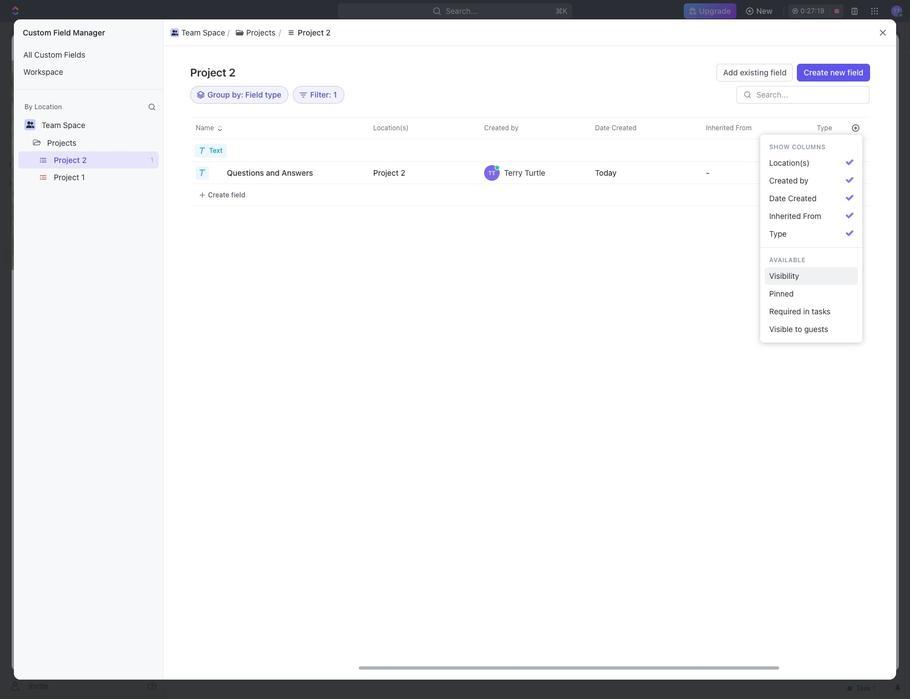 Task type: locate. For each thing, give the bounding box(es) containing it.
status for 39 mins
[[698, 123, 717, 132]]

4 37 mins from the top
[[825, 230, 849, 238]]

0 vertical spatial changed
[[669, 123, 696, 132]]

1 from from the top
[[719, 123, 733, 132]]

39 mins up location(s) button
[[824, 141, 849, 149]]

0 horizontal spatial answers
[[155, 550, 185, 560]]

today
[[595, 168, 617, 177]]

manager
[[73, 28, 105, 37]]

5 mins from the top
[[835, 212, 849, 220]]

from down date created button
[[804, 211, 822, 221]]

0 horizontal spatial location(s)
[[373, 124, 409, 132]]

project
[[298, 27, 324, 37], [306, 31, 332, 40], [169, 42, 194, 51], [190, 66, 227, 79], [193, 66, 242, 84], [54, 155, 80, 165], [54, 173, 79, 182]]

pinned
[[770, 289, 794, 299]]

workspace
[[23, 67, 63, 77]]

2 horizontal spatial user group image
[[171, 30, 178, 35]]

0 vertical spatial changed status from
[[667, 123, 735, 132]]

mins down type "button"
[[835, 248, 849, 256]]

created by down location(s) button
[[770, 176, 809, 185]]

complete up pinned
[[744, 274, 774, 282]]

complete to up pinned
[[742, 274, 784, 282]]

create for create field
[[208, 191, 230, 199]]

show columns
[[770, 143, 826, 150]]

add task button up customize at the right top of the page
[[824, 67, 871, 85]]

type button
[[765, 225, 858, 243]]

created by inside button
[[770, 176, 809, 185]]

do down eloisefrancis23@gmail.
[[753, 168, 762, 176]]

in progress
[[206, 156, 251, 165], [779, 168, 816, 176], [779, 230, 816, 238]]

questions
[[227, 168, 264, 177], [101, 550, 137, 560]]

by location
[[24, 103, 62, 111]]

1 status from the top
[[698, 123, 717, 132]]

1 37 from the top
[[825, 168, 833, 176]]

create field button
[[195, 188, 250, 202]]

dashboards link
[[4, 110, 161, 128]]

created left on
[[696, 42, 720, 50]]

add up task 1 link
[[298, 156, 311, 165]]

mins down search tasks... text field
[[835, 168, 849, 176]]

0 vertical spatial to do to
[[742, 168, 772, 176]]

field right new at the top
[[848, 68, 864, 77]]

2 37 from the top
[[825, 185, 833, 194]]

37 mins down inherited from button at the right of page
[[825, 230, 849, 238]]

0 horizontal spatial created by
[[484, 124, 519, 132]]

created down created by button
[[789, 194, 817, 203]]

list
[[249, 102, 263, 112]]

2 changed from the top
[[669, 168, 696, 176]]

39 for com
[[824, 141, 833, 149]]

board link
[[205, 100, 229, 115]]

docs
[[27, 95, 45, 105]]

0 vertical spatial complete
[[744, 212, 774, 220]]

questions and answers inside button
[[227, 168, 313, 177]]

add inside add existing field button
[[724, 68, 738, 77]]

0 vertical spatial 1
[[151, 156, 154, 164]]

1 vertical spatial create
[[208, 191, 230, 199]]

1 vertical spatial by
[[800, 176, 809, 185]]

do down date created button
[[802, 212, 811, 220]]

progress
[[215, 156, 251, 165], [788, 168, 816, 176], [751, 185, 779, 194], [788, 230, 816, 238], [751, 248, 779, 256]]

2 status from the top
[[698, 168, 717, 176]]

project 2 link right projects link
[[292, 29, 342, 42]]

custom up all
[[23, 28, 51, 37]]

1 vertical spatial team space button
[[37, 116, 90, 134]]

visible to guests
[[770, 325, 829, 334]]

1 changed status from from the top
[[667, 123, 735, 132]]

1 vertical spatial from
[[719, 168, 733, 176]]

in progress to
[[742, 185, 787, 194], [742, 248, 787, 256]]

terry turtle
[[504, 168, 546, 177]]

field right existing
[[771, 68, 787, 77]]

0 horizontal spatial /
[[162, 42, 164, 51]]

field inside button
[[771, 68, 787, 77]]

0 horizontal spatial team space button
[[37, 116, 90, 134]]

by down location(s) button
[[800, 176, 809, 185]]

user group image
[[171, 30, 178, 35], [59, 43, 68, 50], [11, 218, 20, 224]]

0 vertical spatial inherited
[[706, 124, 734, 132]]

from inside row
[[736, 124, 752, 132]]

create left new at the top
[[804, 68, 829, 77]]

37 mins for to do
[[825, 230, 849, 238]]

custom up the workspace
[[34, 50, 62, 59]]

in progress down the show columns
[[779, 168, 816, 176]]

created by
[[484, 124, 519, 132], [770, 176, 809, 185]]

user group image up "/ project 2"
[[171, 30, 178, 35]]

1 vertical spatial in progress
[[779, 168, 816, 176]]

37 down date created button
[[825, 212, 833, 220]]

add left existing
[[724, 68, 738, 77]]

visibility
[[770, 271, 800, 281]]

37 mins down type "button"
[[825, 248, 849, 256]]

0 vertical spatial from
[[736, 124, 752, 132]]

1 vertical spatial created by
[[770, 176, 809, 185]]

user group image down "spaces"
[[11, 218, 20, 224]]

inherited from down date created button
[[770, 211, 822, 221]]

created by inside row
[[484, 124, 519, 132]]

0 vertical spatial created by
[[484, 124, 519, 132]]

in progress down text
[[206, 156, 251, 165]]

press space to select this row. row
[[358, 140, 911, 162], [164, 162, 358, 184], [358, 162, 911, 184], [358, 184, 911, 206]]

to do down date created button
[[791, 212, 811, 220]]

inbox
[[27, 77, 46, 86]]

0 vertical spatial list
[[168, 26, 875, 39]]

create for create new field
[[804, 68, 829, 77]]

status up com
[[698, 123, 717, 132]]

row group containing terry turtle
[[358, 140, 911, 206]]

tree
[[4, 193, 161, 343]]

1 vertical spatial changed
[[669, 168, 696, 176]]

1 vertical spatial changed status from
[[667, 168, 735, 176]]

2 to do to from the top
[[742, 230, 772, 238]]

from up com
[[719, 123, 733, 132]]

0 vertical spatial status
[[698, 123, 717, 132]]

add task button up task 1 link
[[285, 154, 332, 168]]

4 37 from the top
[[825, 230, 833, 238]]

1 vertical spatial date
[[770, 194, 787, 203]]

inherited from button
[[765, 208, 858, 225]]

0:27:19
[[801, 7, 825, 15]]

1 vertical spatial questions and answers
[[101, 550, 185, 560]]

0 horizontal spatial inherited
[[706, 124, 734, 132]]

Search... text field
[[757, 90, 863, 99]]

in progress to down eloisefrancis23@gmail.
[[742, 185, 787, 194]]

task
[[847, 71, 864, 80], [313, 156, 327, 165], [224, 193, 241, 202]]

0 vertical spatial date created
[[595, 124, 637, 132]]

grid containing questions and answers
[[164, 117, 911, 671]]

mins down date created button
[[835, 212, 849, 220]]

row
[[358, 117, 911, 139]]

location(s) inside row
[[373, 124, 409, 132]]

to
[[744, 123, 752, 132], [761, 123, 768, 132], [744, 168, 751, 176], [764, 168, 770, 176], [781, 185, 787, 194], [776, 212, 782, 220], [793, 212, 800, 220], [744, 230, 751, 238], [764, 230, 770, 238], [781, 248, 787, 256], [776, 274, 782, 282], [793, 274, 800, 282], [796, 325, 803, 334]]

2 39 from the top
[[824, 141, 833, 149]]

team space down the manager
[[74, 42, 117, 51]]

37 mins down location(s) button
[[825, 185, 849, 194]]

0 vertical spatial team space button
[[168, 26, 227, 39]]

custom fields element
[[80, 543, 558, 593]]

2 horizontal spatial task
[[847, 71, 864, 80]]

date created down created by button
[[770, 194, 817, 203]]

2 changed status from from the top
[[667, 168, 735, 176]]

team space
[[181, 27, 225, 37], [186, 31, 230, 40], [74, 42, 117, 51], [42, 120, 85, 130]]

press space to select this row. row containing terry turtle
[[358, 162, 911, 184]]

field down questions and answers button
[[231, 191, 245, 199]]

37 mins down date created button
[[825, 212, 849, 220]]

grid
[[164, 117, 911, 671]]

1 vertical spatial in progress to
[[742, 248, 787, 256]]

37 mins for in progress
[[825, 185, 849, 194]]

task down questions and answers button
[[224, 193, 241, 202]]

press space to select this row. row inside questions and answers "row group"
[[164, 162, 358, 184]]

0 horizontal spatial 1
[[81, 173, 85, 182]]

team down the location
[[42, 120, 61, 130]]

project 2 link down user group image
[[169, 42, 201, 51]]

4 mins from the top
[[835, 185, 849, 194]]

0 vertical spatial 39 mins
[[824, 123, 849, 132]]

1 horizontal spatial user group image
[[59, 43, 68, 50]]

task up task 1 link
[[313, 156, 327, 165]]

and inside button
[[266, 168, 280, 177]]

0 horizontal spatial by
[[511, 124, 519, 132]]

1 horizontal spatial projects button
[[230, 26, 281, 39]]

0 vertical spatial answers
[[282, 168, 313, 177]]

questions and answers
[[227, 168, 313, 177], [101, 550, 185, 560]]

by right assignees at the right of the page
[[511, 124, 519, 132]]

workspace button
[[18, 63, 159, 80]]

1 vertical spatial to do
[[791, 212, 811, 220]]

2 row group from the left
[[842, 140, 870, 206]]

to do up eloisefrancis23@gmail.
[[759, 123, 779, 132]]

changed status from down eloisefrancis23@gmail. com
[[667, 168, 735, 176]]

field inside questions and answers "row group"
[[231, 191, 245, 199]]

projects
[[246, 27, 276, 37], [254, 31, 283, 40], [47, 138, 76, 148]]

2 37 mins from the top
[[825, 185, 849, 194]]

favorites
[[9, 161, 38, 169]]

0 vertical spatial projects button
[[230, 26, 281, 39]]

37 for to do
[[825, 230, 833, 238]]

1 vertical spatial inherited
[[770, 211, 801, 221]]

3 37 mins from the top
[[825, 212, 849, 220]]

mins right 'columns'
[[835, 141, 849, 149]]

user group image down custom field manager
[[59, 43, 68, 50]]

created
[[696, 42, 720, 50], [484, 124, 509, 132], [612, 124, 637, 132], [770, 176, 798, 185], [789, 194, 817, 203]]

1 horizontal spatial /
[[235, 31, 237, 40]]

1 horizontal spatial field
[[771, 68, 787, 77]]

1 to do to from the top
[[742, 168, 772, 176]]

create
[[804, 68, 829, 77], [208, 191, 230, 199]]

list containing team space
[[168, 26, 875, 39]]

2 from from the top
[[719, 168, 733, 176]]

task sidebar content section
[[632, 60, 865, 672]]

1 vertical spatial to do to
[[742, 230, 772, 238]]

list containing project 2
[[14, 151, 163, 186]]

0 vertical spatial by
[[511, 124, 519, 132]]

space inside list
[[203, 27, 225, 37]]

column header
[[164, 117, 191, 139]]

eloisefrancis23@gmail.
[[734, 141, 810, 149]]

created by up tt
[[484, 124, 519, 132]]

3 37 from the top
[[825, 212, 833, 220]]

39 down customize "button"
[[824, 123, 833, 132]]

2 horizontal spatial add
[[830, 71, 845, 80]]

create down text
[[208, 191, 230, 199]]

status down eloisefrancis23@gmail. com
[[698, 168, 717, 176]]

1 vertical spatial status
[[698, 168, 717, 176]]

0 vertical spatial location(s)
[[373, 124, 409, 132]]

task right new at the top
[[847, 71, 864, 80]]

0 vertical spatial user group image
[[171, 30, 178, 35]]

team space right user group image
[[186, 31, 230, 40]]

add task up customize at the right top of the page
[[830, 71, 864, 80]]

37 down type "button"
[[825, 248, 833, 256]]

37 down location(s) button
[[825, 185, 833, 194]]

1 horizontal spatial task
[[313, 156, 327, 165]]

create inside 'create field' button
[[208, 191, 230, 199]]

upgrade link
[[684, 3, 737, 19]]

complete
[[744, 212, 774, 220], [744, 274, 774, 282]]

Edit task name text field
[[80, 326, 558, 347]]

name row
[[164, 117, 358, 139]]

type
[[817, 124, 833, 132], [770, 229, 787, 239]]

inherited from up com
[[706, 124, 752, 132]]

team space link
[[173, 29, 233, 42], [74, 42, 117, 51]]

1 horizontal spatial add
[[724, 68, 738, 77]]

2 complete from the top
[[744, 274, 774, 282]]

0 vertical spatial date
[[595, 124, 610, 132]]

add existing field
[[724, 68, 787, 77]]

2 horizontal spatial field
[[848, 68, 864, 77]]

1 vertical spatial 1
[[81, 173, 85, 182]]

and inside custom fields element
[[139, 550, 153, 560]]

customize
[[816, 102, 855, 112]]

2 horizontal spatial 1
[[243, 193, 246, 202]]

board
[[207, 102, 229, 112]]

1 complete to from the top
[[742, 212, 784, 220]]

table
[[337, 102, 356, 112]]

progress down the show columns
[[788, 168, 816, 176]]

changed status from for 39 mins
[[667, 123, 735, 132]]

team space button up "/ project 2"
[[168, 26, 227, 39]]

press space to select this row. row containing questions and answers
[[164, 162, 358, 184]]

0 horizontal spatial add task button
[[285, 154, 332, 168]]

team space button
[[168, 26, 227, 39], [37, 116, 90, 134]]

list
[[168, 26, 875, 39], [14, 46, 163, 80], [14, 151, 163, 186]]

1 vertical spatial complete to
[[742, 274, 784, 282]]

1 horizontal spatial questions
[[227, 168, 264, 177]]

created inside date created button
[[789, 194, 817, 203]]

0 horizontal spatial questions
[[101, 550, 137, 560]]

date up today
[[595, 124, 610, 132]]

assignees
[[462, 130, 495, 138]]

date created up today
[[595, 124, 637, 132]]

1 for project 1
[[81, 173, 85, 182]]

add up customize at the right top of the page
[[830, 71, 845, 80]]

fields
[[64, 50, 85, 59]]

37 mins
[[825, 168, 849, 176], [825, 185, 849, 194], [825, 212, 849, 220], [825, 230, 849, 238], [825, 248, 849, 256]]

2 vertical spatial list
[[14, 151, 163, 186]]

share button
[[758, 38, 792, 55]]

projects for projects button to the right
[[246, 27, 276, 37]]

add for add existing field button
[[724, 68, 738, 77]]

6 mins from the top
[[835, 230, 849, 238]]

complete to up available
[[742, 212, 784, 220]]

1 39 from the top
[[824, 123, 833, 132]]

37 down 'columns'
[[825, 168, 833, 176]]

from inside button
[[804, 211, 822, 221]]

team
[[181, 27, 201, 37], [186, 31, 206, 40], [74, 42, 93, 51], [42, 120, 61, 130]]

1 inside 'button'
[[81, 173, 85, 182]]

2 vertical spatial user group image
[[11, 218, 20, 224]]

answers inside button
[[282, 168, 313, 177]]

field
[[771, 68, 787, 77], [848, 68, 864, 77], [231, 191, 245, 199]]

questions and answers button
[[226, 164, 320, 182]]

team space button down the location
[[37, 116, 90, 134]]

1 vertical spatial from
[[804, 211, 822, 221]]

1 39 mins from the top
[[824, 123, 849, 132]]

list link
[[247, 100, 263, 115]]

changed for 39 mins
[[669, 123, 696, 132]]

0 vertical spatial questions
[[227, 168, 264, 177]]

0 vertical spatial task
[[847, 71, 864, 80]]

complete up available
[[744, 212, 774, 220]]

mins down customize at the right top of the page
[[835, 123, 849, 132]]

team up "/ project 2"
[[181, 27, 201, 37]]

project 2
[[298, 27, 331, 37], [306, 31, 339, 40], [190, 66, 236, 79], [193, 66, 258, 84], [54, 155, 87, 165]]

⌘k
[[556, 6, 568, 16]]

do left type "button"
[[753, 230, 762, 238]]

in
[[206, 156, 213, 165], [781, 168, 786, 176], [744, 185, 750, 194], [781, 230, 786, 238], [744, 248, 750, 256], [804, 307, 810, 316]]

1 complete from the top
[[744, 212, 774, 220]]

1 vertical spatial 39
[[824, 141, 833, 149]]

0 vertical spatial from
[[719, 123, 733, 132]]

0 horizontal spatial inherited from
[[706, 124, 752, 132]]

0 vertical spatial in progress to
[[742, 185, 787, 194]]

to do to up available
[[742, 230, 772, 238]]

by inside row
[[511, 124, 519, 132]]

date down created by button
[[770, 194, 787, 203]]

1 horizontal spatial create
[[804, 68, 829, 77]]

to do to
[[742, 168, 772, 176], [742, 230, 772, 238]]

1 for task 1
[[243, 193, 246, 202]]

changed
[[669, 123, 696, 132], [669, 168, 696, 176]]

1 changed from the top
[[669, 123, 696, 132]]

mins down inherited from button at the right of page
[[835, 230, 849, 238]]

in progress to up available
[[742, 248, 787, 256]]

37 mins for complete
[[825, 212, 849, 220]]

to do up the pinned button
[[791, 274, 811, 282]]

inherited up com
[[706, 124, 734, 132]]

1 horizontal spatial team space button
[[168, 26, 227, 39]]

0 vertical spatial create
[[804, 68, 829, 77]]

add task button
[[824, 67, 871, 85], [285, 154, 332, 168]]

create inside button
[[804, 68, 829, 77]]

0 vertical spatial type
[[817, 124, 833, 132]]

1 vertical spatial 39 mins
[[824, 141, 849, 149]]

all custom fields
[[23, 50, 85, 59]]

1 horizontal spatial add task button
[[824, 67, 871, 85]]

location(s)
[[373, 124, 409, 132], [770, 158, 810, 168]]

1 vertical spatial user group image
[[59, 43, 68, 50]]

search button
[[720, 100, 764, 115]]

2 39 mins from the top
[[824, 141, 849, 149]]

37 for in progress
[[825, 185, 833, 194]]

1 horizontal spatial and
[[266, 168, 280, 177]]

progress up available
[[751, 248, 779, 256]]

39 for status
[[824, 123, 833, 132]]

37 mins up date created button
[[825, 168, 849, 176]]

39 mins down customize at the right top of the page
[[824, 123, 849, 132]]

1 row group from the left
[[358, 140, 911, 206]]

1 horizontal spatial created by
[[770, 176, 809, 185]]

row group
[[358, 140, 911, 206], [842, 140, 870, 206]]

0 horizontal spatial field
[[231, 191, 245, 199]]

changed status from
[[667, 123, 735, 132], [667, 168, 735, 176]]

0 horizontal spatial create
[[208, 191, 230, 199]]

0 vertical spatial and
[[266, 168, 280, 177]]

inherited from inside button
[[770, 211, 822, 221]]

1 horizontal spatial date created
[[770, 194, 817, 203]]

1 vertical spatial list
[[14, 46, 163, 80]]

date created inside button
[[770, 194, 817, 203]]

changed status from up com
[[667, 123, 735, 132]]

39 up location(s) button
[[824, 141, 833, 149]]

1 horizontal spatial location(s)
[[770, 158, 810, 168]]

to do to down eloisefrancis23@gmail.
[[742, 168, 772, 176]]

customize button
[[802, 100, 858, 115]]

spaces
[[9, 180, 32, 188]]

from down 'search' button
[[736, 124, 752, 132]]

created up today
[[612, 124, 637, 132]]

calendar
[[283, 102, 316, 112]]

changed up eloisefrancis23@gmail. com
[[669, 123, 696, 132]]

all
[[23, 50, 32, 59]]

add task up task 1 link
[[298, 156, 327, 165]]

cell
[[358, 140, 469, 162], [469, 140, 580, 162], [580, 140, 691, 162], [691, 140, 802, 162], [802, 140, 911, 162], [842, 140, 870, 162], [164, 162, 191, 184], [802, 162, 911, 184], [358, 184, 469, 206], [469, 184, 580, 206], [580, 184, 691, 206], [691, 184, 802, 206], [802, 184, 911, 206], [842, 184, 870, 206]]

com
[[655, 141, 810, 158]]

1 horizontal spatial by
[[800, 176, 809, 185]]

0 vertical spatial 39
[[824, 123, 833, 132]]

1 horizontal spatial team space link
[[173, 29, 233, 42]]

37 for complete
[[825, 212, 833, 220]]

changed left -
[[669, 168, 696, 176]]

mins
[[835, 123, 849, 132], [835, 141, 849, 149], [835, 168, 849, 176], [835, 185, 849, 194], [835, 212, 849, 220], [835, 230, 849, 238], [835, 248, 849, 256]]

0 vertical spatial complete to
[[742, 212, 784, 220]]

0 vertical spatial questions and answers
[[227, 168, 313, 177]]

2 vertical spatial 1
[[243, 193, 246, 202]]

1 horizontal spatial type
[[817, 124, 833, 132]]

mins down location(s) button
[[835, 185, 849, 194]]

create new field button
[[798, 64, 871, 82]]

inherited down date created button
[[770, 211, 801, 221]]

inherited inside row
[[706, 124, 734, 132]]

complete to
[[742, 212, 784, 220], [742, 274, 784, 282]]

questions and answers row group
[[164, 140, 386, 206]]

0 horizontal spatial from
[[736, 124, 752, 132]]

type up available
[[770, 229, 787, 239]]

created up tt
[[484, 124, 509, 132]]



Task type: describe. For each thing, give the bounding box(es) containing it.
required
[[770, 307, 802, 316]]

team space up "/ project 2"
[[181, 27, 225, 37]]

hide button
[[766, 100, 800, 115]]

dashboards
[[27, 114, 70, 124]]

favorites button
[[4, 159, 43, 172]]

0 horizontal spatial task
[[224, 193, 241, 202]]

nov
[[732, 42, 744, 50]]

2 horizontal spatial /
[[288, 31, 290, 40]]

0 horizontal spatial add
[[298, 156, 311, 165]]

date created inside row
[[595, 124, 637, 132]]

text button
[[195, 144, 227, 157]]

0 vertical spatial add task
[[830, 71, 864, 80]]

upgrade
[[700, 6, 731, 16]]

visible
[[770, 325, 793, 334]]

0 horizontal spatial project 2 link
[[169, 42, 201, 51]]

5 37 mins from the top
[[825, 248, 849, 256]]

by
[[24, 103, 33, 111]]

add for add task button to the right
[[830, 71, 845, 80]]

do up eloisefrancis23@gmail.
[[770, 123, 779, 132]]

inbox link
[[4, 73, 161, 90]]

field for create new field
[[848, 68, 864, 77]]

new
[[831, 68, 846, 77]]

create new field
[[804, 68, 864, 77]]

team right user group image
[[186, 31, 206, 40]]

progress down inherited from button at the right of page
[[788, 230, 816, 238]]

changed status from for 37 mins
[[667, 168, 735, 176]]

projects for projects link
[[254, 31, 283, 40]]

date inside row
[[595, 124, 610, 132]]

task 1
[[224, 193, 246, 202]]

user group image inside sidebar navigation
[[11, 218, 20, 224]]

list containing all custom fields
[[14, 46, 163, 80]]

add existing field button
[[717, 64, 794, 82]]

Search tasks... text field
[[772, 126, 883, 143]]

7 mins from the top
[[835, 248, 849, 256]]

date inside button
[[770, 194, 787, 203]]

sidebar navigation
[[0, 22, 166, 700]]

progress down eloisefrancis23@gmail.
[[751, 185, 779, 194]]

2 vertical spatial in progress
[[779, 230, 816, 238]]

questions inside custom fields element
[[101, 550, 137, 560]]

field for add existing field
[[771, 68, 787, 77]]

on
[[722, 42, 730, 50]]

custom field manager
[[23, 28, 105, 37]]

39 mins for status
[[824, 123, 849, 132]]

questions and answers inside custom fields element
[[101, 550, 185, 560]]

2 in progress to from the top
[[742, 248, 787, 256]]

17
[[746, 42, 753, 50]]

1 in progress to from the top
[[742, 185, 787, 194]]

2 complete to from the top
[[742, 274, 784, 282]]

0 vertical spatial in progress
[[206, 156, 251, 165]]

from for 39 mins
[[719, 123, 733, 132]]

subtasks
[[129, 492, 167, 502]]

type inside "button"
[[770, 229, 787, 239]]

project 1
[[54, 173, 85, 182]]

created by button
[[765, 172, 858, 190]]

2 mins from the top
[[835, 141, 849, 149]]

changed for 37 mins
[[669, 168, 696, 176]]

2 inside button
[[326, 27, 331, 37]]

all custom fields button
[[18, 46, 159, 63]]

2 vertical spatial to do
[[791, 274, 811, 282]]

progress down text
[[215, 156, 251, 165]]

0:27:19 button
[[789, 4, 844, 18]]

custom inside all custom fields button
[[34, 50, 62, 59]]

search...
[[446, 6, 478, 16]]

inherited inside button
[[770, 211, 801, 221]]

new button
[[741, 2, 780, 20]]

team down the manager
[[74, 42, 93, 51]]

task 1 link
[[221, 190, 385, 206]]

type inside row
[[817, 124, 833, 132]]

tasks
[[812, 307, 831, 316]]

user group image
[[176, 33, 183, 38]]

calendar link
[[281, 100, 316, 115]]

hide
[[779, 102, 796, 112]]

location(s) button
[[765, 154, 858, 172]]

docs link
[[4, 92, 161, 109]]

questions inside button
[[227, 168, 264, 177]]

status for 37 mins
[[698, 168, 717, 176]]

location(s) inside button
[[770, 158, 810, 168]]

visible to guests button
[[765, 321, 858, 339]]

1 mins from the top
[[835, 123, 849, 132]]

show
[[770, 143, 790, 150]]

tree inside sidebar navigation
[[4, 193, 161, 343]]

in inside "button"
[[804, 307, 810, 316]]

field
[[53, 28, 71, 37]]

project inside project 1 'button'
[[54, 173, 79, 182]]

eloisefrancis23@gmail. com
[[655, 141, 810, 158]]

0 vertical spatial custom
[[23, 28, 51, 37]]

date created button
[[765, 190, 858, 208]]

cell inside questions and answers "row group"
[[164, 162, 191, 184]]

home link
[[4, 54, 161, 72]]

columns
[[792, 143, 826, 150]]

name
[[196, 124, 214, 132]]

table link
[[334, 100, 356, 115]]

0 horizontal spatial projects button
[[42, 134, 81, 151]]

pinned button
[[765, 285, 858, 303]]

do up the pinned button
[[802, 274, 811, 282]]

project 1 button
[[49, 169, 159, 186]]

1 37 mins from the top
[[825, 168, 849, 176]]

1 horizontal spatial project 2 link
[[292, 29, 342, 42]]

required in tasks button
[[765, 303, 858, 321]]

text
[[209, 146, 223, 155]]

5 37 from the top
[[825, 248, 833, 256]]

visibility button
[[765, 267, 858, 285]]

-
[[706, 168, 710, 177]]

/ project 2
[[162, 42, 201, 51]]

0 vertical spatial to do
[[759, 123, 779, 132]]

3 mins from the top
[[835, 168, 849, 176]]

new
[[757, 6, 773, 16]]

assignees button
[[449, 128, 500, 141]]

to inside "button"
[[796, 325, 803, 334]]

tt
[[489, 170, 496, 176]]

guests
[[805, 325, 829, 334]]

created inside created by button
[[770, 176, 798, 185]]

projects link
[[240, 29, 286, 42]]

by inside button
[[800, 176, 809, 185]]

1 vertical spatial task
[[313, 156, 327, 165]]

existing
[[740, 68, 769, 77]]

1 horizontal spatial 1
[[151, 156, 154, 164]]

answers inside custom fields element
[[155, 550, 185, 560]]

0 horizontal spatial team space link
[[74, 42, 117, 51]]

team space down the location
[[42, 120, 85, 130]]

1 vertical spatial add task button
[[285, 154, 332, 168]]

location
[[34, 103, 62, 111]]

created on nov 17
[[696, 42, 753, 50]]

search
[[735, 102, 760, 112]]

project inside project 2 button
[[298, 27, 324, 37]]

39 mins for com
[[824, 141, 849, 149]]

from for 37 mins
[[719, 168, 733, 176]]

row containing location(s)
[[358, 117, 911, 139]]

0 horizontal spatial add task
[[298, 156, 327, 165]]

project 2 button
[[281, 26, 336, 39]]

home
[[27, 58, 48, 67]]

create field
[[208, 191, 245, 199]]

terry
[[504, 168, 523, 177]]

project 2 inside button
[[298, 27, 331, 37]]

0 vertical spatial inherited from
[[706, 124, 752, 132]]

subtasks button
[[124, 487, 171, 507]]

available
[[770, 256, 806, 264]]

invite
[[29, 682, 48, 691]]



Task type: vqa. For each thing, say whether or not it's contained in the screenshot.
ClickUp
no



